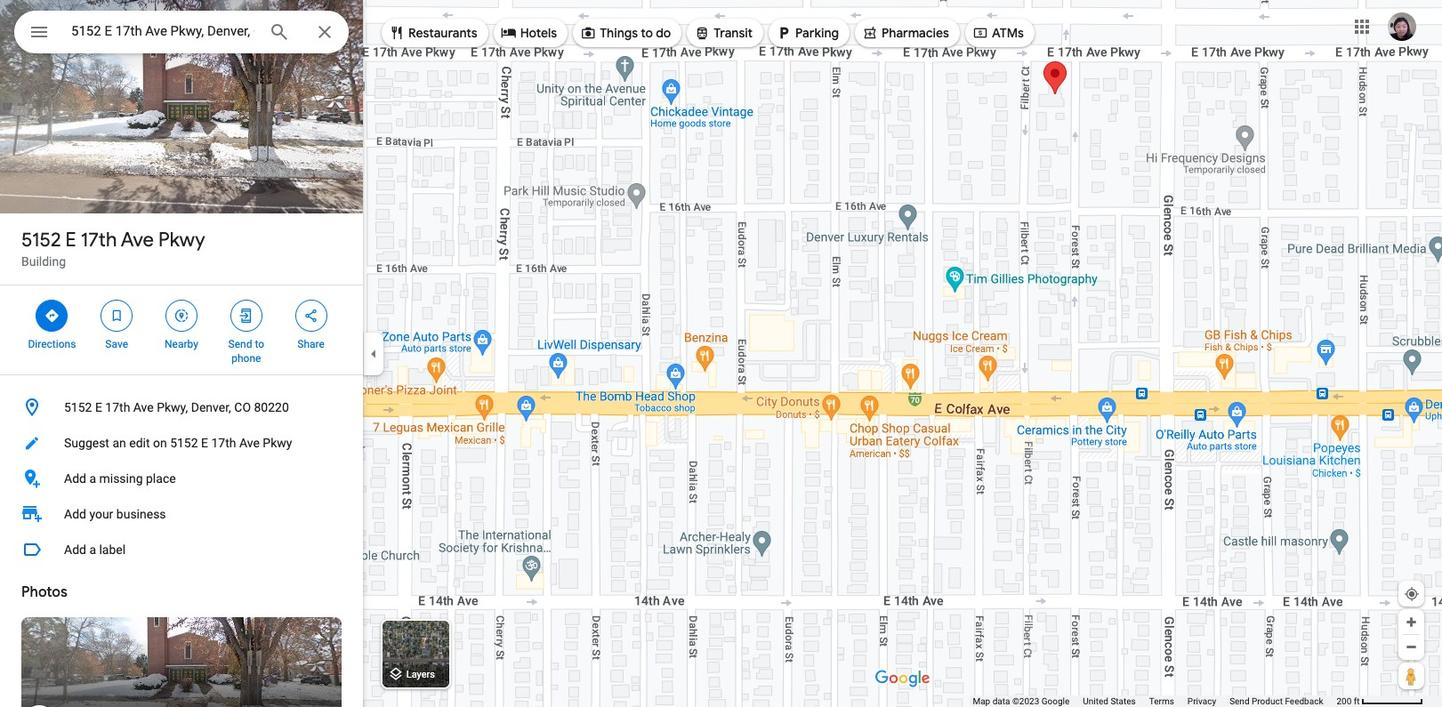 Task type: locate. For each thing, give the bounding box(es) containing it.
17th for pkwy
[[81, 228, 117, 253]]

5152 e 17th ave pkwy main content
[[0, 0, 363, 707]]

200 ft button
[[1337, 697, 1424, 706]]

building
[[21, 254, 66, 269]]

layers
[[406, 669, 435, 681]]

1 add from the top
[[64, 472, 86, 486]]

200 ft
[[1337, 697, 1360, 706]]

send left 'product'
[[1230, 697, 1250, 706]]

send inside send to phone
[[228, 338, 252, 351]]

0 horizontal spatial e
[[65, 228, 76, 253]]

ave up 
[[121, 228, 154, 253]]

5152 for pkwy
[[21, 228, 61, 253]]

e for pkwy
[[65, 228, 76, 253]]

1 vertical spatial send
[[1230, 697, 1250, 706]]

2 vertical spatial 17th
[[211, 436, 236, 450]]

add down suggest on the bottom left of page
[[64, 472, 86, 486]]

0 horizontal spatial pkwy
[[158, 228, 205, 253]]


[[109, 306, 125, 326]]

5152 right on in the bottom of the page
[[170, 436, 198, 450]]


[[694, 23, 710, 43]]

2 horizontal spatial 5152
[[170, 436, 198, 450]]

a for missing
[[89, 472, 96, 486]]

0 vertical spatial ave
[[121, 228, 154, 253]]

5152
[[21, 228, 61, 253], [64, 400, 92, 415], [170, 436, 198, 450]]

footer
[[973, 696, 1337, 707]]

None field
[[71, 20, 254, 42]]

0 vertical spatial e
[[65, 228, 76, 253]]

e
[[65, 228, 76, 253], [95, 400, 102, 415], [201, 436, 208, 450]]

1 vertical spatial e
[[95, 400, 102, 415]]

send
[[228, 338, 252, 351], [1230, 697, 1250, 706]]

e down denver,
[[201, 436, 208, 450]]

5152 inside 'button'
[[170, 436, 198, 450]]

add for add a missing place
[[64, 472, 86, 486]]

0 vertical spatial a
[[89, 472, 96, 486]]

add a label
[[64, 543, 126, 557]]

united states button
[[1083, 696, 1136, 707]]

0 vertical spatial send
[[228, 338, 252, 351]]

3 add from the top
[[64, 543, 86, 557]]


[[44, 306, 60, 326]]

1 vertical spatial pkwy
[[263, 436, 292, 450]]

2 horizontal spatial e
[[201, 436, 208, 450]]

1 horizontal spatial send
[[1230, 697, 1250, 706]]

e up building
[[65, 228, 76, 253]]

5152 inside 5152 e 17th ave pkwy building
[[21, 228, 61, 253]]

1 horizontal spatial pkwy
[[263, 436, 292, 450]]

1 horizontal spatial to
[[641, 25, 653, 41]]

do
[[656, 25, 671, 41]]

5152 for pkwy,
[[64, 400, 92, 415]]

footer containing map data ©2023 google
[[973, 696, 1337, 707]]

2 a from the top
[[89, 543, 96, 557]]

privacy
[[1188, 697, 1216, 706]]

send up the phone
[[228, 338, 252, 351]]

nearby
[[165, 338, 198, 351]]

0 horizontal spatial to
[[255, 338, 264, 351]]

2 vertical spatial e
[[201, 436, 208, 450]]

actions for 5152 e 17th ave pkwy region
[[0, 286, 363, 375]]

ave
[[121, 228, 154, 253], [133, 400, 154, 415], [239, 436, 260, 450]]

ave inside 5152 e 17th ave pkwy building
[[121, 228, 154, 253]]

add left label
[[64, 543, 86, 557]]

17th
[[81, 228, 117, 253], [105, 400, 130, 415], [211, 436, 236, 450]]

a inside button
[[89, 543, 96, 557]]

2 vertical spatial ave
[[239, 436, 260, 450]]

terms button
[[1149, 696, 1174, 707]]

google maps element
[[0, 0, 1442, 707]]

1 vertical spatial to
[[255, 338, 264, 351]]

a left the missing
[[89, 472, 96, 486]]

1 vertical spatial 5152
[[64, 400, 92, 415]]

0 vertical spatial to
[[641, 25, 653, 41]]

ave down co
[[239, 436, 260, 450]]

 transit
[[694, 23, 753, 43]]

map data ©2023 google
[[973, 697, 1070, 706]]

0 vertical spatial 5152
[[21, 228, 61, 253]]

5152 inside button
[[64, 400, 92, 415]]


[[28, 20, 50, 44]]

add inside button
[[64, 472, 86, 486]]

17th inside 5152 e 17th ave pkwy building
[[81, 228, 117, 253]]

5152 up suggest on the bottom left of page
[[64, 400, 92, 415]]

5152 e 17th ave pkwy, denver, co 80220
[[64, 400, 289, 415]]

send for send to phone
[[228, 338, 252, 351]]


[[580, 23, 596, 43]]

e inside the suggest an edit on 5152 e 17th ave pkwy 'button'
[[201, 436, 208, 450]]

to inside send to phone
[[255, 338, 264, 351]]

e for pkwy,
[[95, 400, 102, 415]]

add inside button
[[64, 543, 86, 557]]

ave inside button
[[133, 400, 154, 415]]

2 vertical spatial 5152
[[170, 436, 198, 450]]

footer inside google maps element
[[973, 696, 1337, 707]]


[[776, 23, 792, 43]]

0 vertical spatial pkwy
[[158, 228, 205, 253]]

show your location image
[[1404, 586, 1420, 602]]


[[389, 23, 405, 43]]

privacy button
[[1188, 696, 1216, 707]]

send inside button
[[1230, 697, 1250, 706]]

17th inside 5152 e 17th ave pkwy, denver, co 80220 button
[[105, 400, 130, 415]]

17th down denver,
[[211, 436, 236, 450]]


[[972, 23, 988, 43]]

suggest an edit on 5152 e 17th ave pkwy
[[64, 436, 292, 450]]

1 vertical spatial ave
[[133, 400, 154, 415]]

17th inside the suggest an edit on 5152 e 17th ave pkwy 'button'
[[211, 436, 236, 450]]

to
[[641, 25, 653, 41], [255, 338, 264, 351]]

phone
[[232, 352, 261, 365]]

1 a from the top
[[89, 472, 96, 486]]

add left your at the bottom left of page
[[64, 507, 86, 521]]

1 horizontal spatial e
[[95, 400, 102, 415]]

place
[[146, 472, 176, 486]]

feedback
[[1285, 697, 1323, 706]]

1 vertical spatial 17th
[[105, 400, 130, 415]]

a inside button
[[89, 472, 96, 486]]

0 vertical spatial 17th
[[81, 228, 117, 253]]

17th up the an
[[105, 400, 130, 415]]

2 vertical spatial add
[[64, 543, 86, 557]]

to inside  things to do
[[641, 25, 653, 41]]

e up suggest on the bottom left of page
[[95, 400, 102, 415]]

a
[[89, 472, 96, 486], [89, 543, 96, 557]]

save
[[105, 338, 128, 351]]

0 horizontal spatial 5152
[[21, 228, 61, 253]]

1 vertical spatial add
[[64, 507, 86, 521]]

on
[[153, 436, 167, 450]]

1 vertical spatial a
[[89, 543, 96, 557]]

things
[[600, 25, 638, 41]]

e inside 5152 e 17th ave pkwy, denver, co 80220 button
[[95, 400, 102, 415]]

 atms
[[972, 23, 1024, 43]]

states
[[1111, 697, 1136, 706]]

ave left pkwy,
[[133, 400, 154, 415]]


[[862, 23, 878, 43]]

data
[[993, 697, 1010, 706]]

pkwy
[[158, 228, 205, 253], [263, 436, 292, 450]]

a left label
[[89, 543, 96, 557]]

0 vertical spatial add
[[64, 472, 86, 486]]

 restaurants
[[389, 23, 478, 43]]

5152 up building
[[21, 228, 61, 253]]

1 horizontal spatial 5152
[[64, 400, 92, 415]]

add
[[64, 472, 86, 486], [64, 507, 86, 521], [64, 543, 86, 557]]

pkwy inside 5152 e 17th ave pkwy building
[[158, 228, 205, 253]]

17th up 
[[81, 228, 117, 253]]

directions
[[28, 338, 76, 351]]

to up the phone
[[255, 338, 264, 351]]


[[303, 306, 319, 326]]

pkwy up the 
[[158, 228, 205, 253]]

17th for pkwy,
[[105, 400, 130, 415]]

2 add from the top
[[64, 507, 86, 521]]

ave for pkwy,
[[133, 400, 154, 415]]

0 horizontal spatial send
[[228, 338, 252, 351]]

e inside 5152 e 17th ave pkwy building
[[65, 228, 76, 253]]

to left do
[[641, 25, 653, 41]]

send product feedback
[[1230, 697, 1323, 706]]

pkwy down 80220
[[263, 436, 292, 450]]



Task type: vqa. For each thing, say whether or not it's contained in the screenshot.


Task type: describe. For each thing, give the bounding box(es) containing it.
add for add a label
[[64, 543, 86, 557]]

parking
[[796, 25, 839, 41]]

edit
[[129, 436, 150, 450]]

none field inside 5152 e 17th ave pkwy, denver, co 80220 field
[[71, 20, 254, 42]]

collapse side panel image
[[364, 344, 383, 363]]

united states
[[1083, 697, 1136, 706]]

your
[[89, 507, 113, 521]]

add a missing place button
[[0, 461, 363, 496]]

restaurants
[[408, 25, 478, 41]]

send to phone
[[228, 338, 264, 365]]

an
[[112, 436, 126, 450]]

suggest
[[64, 436, 109, 450]]

terms
[[1149, 697, 1174, 706]]

 things to do
[[580, 23, 671, 43]]

denver,
[[191, 400, 231, 415]]

share
[[297, 338, 325, 351]]

co
[[234, 400, 251, 415]]

map
[[973, 697, 990, 706]]

atms
[[992, 25, 1024, 41]]

5152 e 17th ave pkwy building
[[21, 228, 205, 269]]

©2023
[[1012, 697, 1039, 706]]

pharmacies
[[882, 25, 949, 41]]

google
[[1042, 697, 1070, 706]]

suggest an edit on 5152 e 17th ave pkwy button
[[0, 425, 363, 461]]


[[238, 306, 254, 326]]


[[173, 306, 190, 326]]

ft
[[1354, 697, 1360, 706]]

zoom in image
[[1405, 616, 1418, 629]]

80220
[[254, 400, 289, 415]]

business
[[116, 507, 166, 521]]

add a label button
[[0, 532, 363, 568]]

add your business
[[64, 507, 166, 521]]

hotels
[[520, 25, 557, 41]]

 pharmacies
[[862, 23, 949, 43]]

label
[[99, 543, 126, 557]]

send for send product feedback
[[1230, 697, 1250, 706]]

show street view coverage image
[[1399, 663, 1425, 690]]

transit
[[714, 25, 753, 41]]

5152 E 17th Ave Pkwy, Denver, CO 80220 field
[[14, 11, 349, 53]]


[[501, 23, 517, 43]]

 parking
[[776, 23, 839, 43]]

ave inside 'button'
[[239, 436, 260, 450]]

google account: michele murakami  
(michele.murakami@adept.ai) image
[[1388, 12, 1417, 41]]

pkwy,
[[157, 400, 188, 415]]

a for label
[[89, 543, 96, 557]]

add your business link
[[0, 496, 363, 532]]

add a missing place
[[64, 472, 176, 486]]

 hotels
[[501, 23, 557, 43]]

united
[[1083, 697, 1109, 706]]

product
[[1252, 697, 1283, 706]]

zoom out image
[[1405, 641, 1418, 654]]

 button
[[14, 11, 64, 57]]

 search field
[[14, 11, 349, 57]]

send product feedback button
[[1230, 696, 1323, 707]]

5152 e 17th ave pkwy, denver, co 80220 button
[[0, 390, 363, 425]]

pkwy inside 'button'
[[263, 436, 292, 450]]

200
[[1337, 697, 1352, 706]]

ave for pkwy
[[121, 228, 154, 253]]

photos
[[21, 584, 67, 601]]

add for add your business
[[64, 507, 86, 521]]

missing
[[99, 472, 143, 486]]



